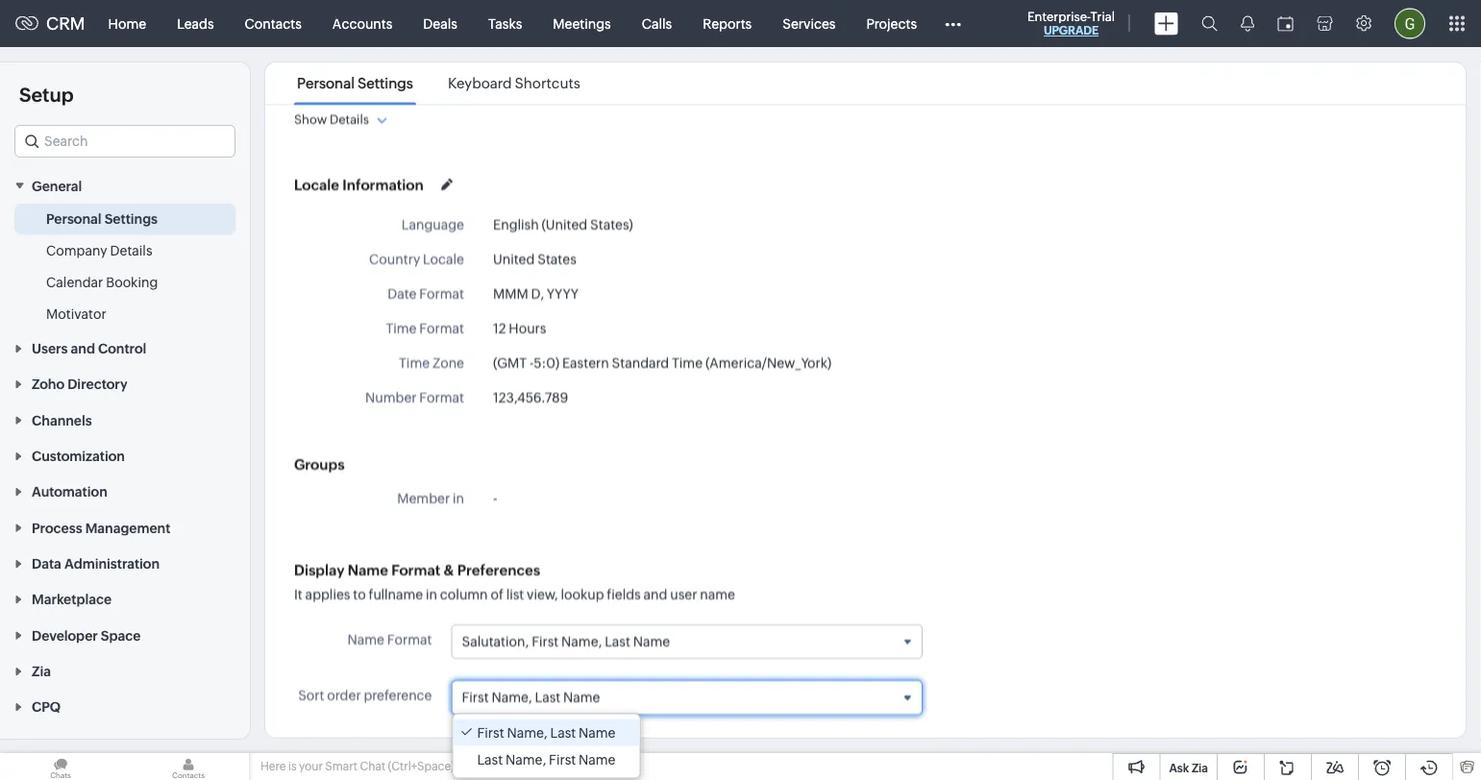 Task type: vqa. For each thing, say whether or not it's contained in the screenshot.
CAMPAIGNS link
no



Task type: locate. For each thing, give the bounding box(es) containing it.
123,456.789
[[493, 390, 569, 406]]

fullname
[[369, 587, 423, 602]]

member
[[397, 491, 450, 506]]

name
[[700, 587, 735, 602]]

company
[[46, 243, 107, 258]]

d,
[[531, 287, 544, 302]]

first inside field
[[532, 635, 559, 650]]

personal settings up company details link
[[46, 211, 158, 226]]

- right member in
[[493, 491, 497, 506]]

home
[[108, 16, 146, 31]]

profile image
[[1395, 8, 1426, 39]]

general
[[32, 178, 82, 194]]

1 horizontal spatial in
[[453, 491, 464, 506]]

(united
[[542, 217, 588, 233]]

format down fullname
[[387, 633, 432, 648]]

(gmt
[[493, 356, 527, 371]]

settings inside general region
[[104, 211, 158, 226]]

0 vertical spatial -
[[530, 356, 534, 371]]

name inside display name format & preferences it applies to fullname in column of list view, lookup fields and user name
[[348, 562, 388, 579]]

last inside field
[[535, 691, 561, 706]]

0 vertical spatial first name, last name
[[462, 691, 600, 706]]

search element
[[1190, 0, 1230, 47]]

locale down show
[[294, 176, 339, 193]]

0 horizontal spatial zia
[[32, 664, 51, 679]]

and
[[71, 341, 95, 356], [644, 587, 668, 602]]

details right show
[[330, 112, 369, 127]]

directory
[[67, 377, 127, 392]]

zia up cpq
[[32, 664, 51, 679]]

and right users
[[71, 341, 95, 356]]

personal settings up show details link
[[297, 75, 413, 92]]

zia button
[[0, 653, 250, 689]]

- right '(gmt'
[[530, 356, 534, 371]]

sort order preference
[[298, 689, 432, 704]]

general button
[[0, 167, 250, 203]]

of
[[491, 587, 504, 602]]

last inside field
[[605, 635, 631, 650]]

time left zone
[[399, 356, 430, 371]]

shortcuts
[[515, 75, 580, 92]]

1 vertical spatial personal settings link
[[46, 209, 158, 228]]

format up time format on the top of the page
[[419, 287, 464, 302]]

ask
[[1170, 762, 1190, 775]]

personal settings link
[[294, 75, 416, 92], [46, 209, 158, 228]]

member in
[[397, 491, 464, 506]]

1 horizontal spatial zia
[[1192, 762, 1209, 775]]

create menu image
[[1155, 12, 1179, 35]]

time down date
[[386, 321, 417, 337]]

locale
[[294, 176, 339, 193], [423, 252, 464, 267]]

None field
[[14, 125, 236, 158]]

1 vertical spatial personal
[[46, 211, 102, 226]]

deals link
[[408, 0, 473, 47]]

0 horizontal spatial locale
[[294, 176, 339, 193]]

0 vertical spatial personal settings link
[[294, 75, 416, 92]]

lookup
[[561, 587, 604, 602]]

0 horizontal spatial personal
[[46, 211, 102, 226]]

applies
[[305, 587, 350, 602]]

in right member
[[453, 491, 464, 506]]

last down fields
[[605, 635, 631, 650]]

column
[[440, 587, 488, 602]]

contacts image
[[128, 754, 249, 781]]

trial
[[1091, 9, 1115, 24]]

signals element
[[1230, 0, 1266, 47]]

salutation, first name, last name
[[462, 635, 670, 650]]

channels
[[32, 413, 92, 428]]

english
[[493, 217, 539, 233]]

last name, first name
[[477, 752, 616, 768]]

details up the booking
[[110, 243, 152, 258]]

order
[[327, 689, 361, 704]]

0 vertical spatial personal settings
[[297, 75, 413, 92]]

settings down general dropdown button
[[104, 211, 158, 226]]

number
[[365, 390, 417, 406]]

preferences
[[457, 562, 540, 579]]

last
[[605, 635, 631, 650], [535, 691, 561, 706], [550, 725, 576, 741], [477, 752, 503, 768]]

hours
[[509, 321, 546, 337]]

0 horizontal spatial in
[[426, 587, 437, 602]]

0 vertical spatial in
[[453, 491, 464, 506]]

1 vertical spatial locale
[[423, 252, 464, 267]]

process management button
[[0, 510, 250, 545]]

reports
[[703, 16, 752, 31]]

0 vertical spatial settings
[[358, 75, 413, 92]]

booking
[[106, 274, 158, 290]]

enterprise-
[[1028, 9, 1091, 24]]

settings up show details link
[[358, 75, 413, 92]]

in
[[453, 491, 464, 506], [426, 587, 437, 602]]

marketplace button
[[0, 581, 250, 617]]

and inside display name format & preferences it applies to fullname in column of list view, lookup fields and user name
[[644, 587, 668, 602]]

country
[[369, 252, 420, 267]]

keyboard shortcuts link
[[445, 75, 583, 92]]

1 horizontal spatial details
[[330, 112, 369, 127]]

0 horizontal spatial personal settings
[[46, 211, 158, 226]]

1 vertical spatial in
[[426, 587, 437, 602]]

1 horizontal spatial personal settings link
[[294, 75, 416, 92]]

personal settings link inside general region
[[46, 209, 158, 228]]

0 horizontal spatial details
[[110, 243, 152, 258]]

format up zone
[[419, 321, 464, 337]]

salutation,
[[462, 635, 529, 650]]

keyboard
[[448, 75, 512, 92]]

personal inside list
[[297, 75, 355, 92]]

0 horizontal spatial personal settings link
[[46, 209, 158, 228]]

0 vertical spatial zia
[[32, 664, 51, 679]]

personal up company
[[46, 211, 102, 226]]

accounts link
[[317, 0, 408, 47]]

in left column
[[426, 587, 437, 602]]

deals
[[423, 16, 458, 31]]

data administration button
[[0, 545, 250, 581]]

user
[[670, 587, 697, 602]]

signals image
[[1241, 15, 1255, 32]]

0 vertical spatial personal
[[297, 75, 355, 92]]

to
[[353, 587, 366, 602]]

automation
[[32, 485, 107, 500]]

personal settings link up company details link
[[46, 209, 158, 228]]

your
[[299, 761, 323, 773]]

details inside general region
[[110, 243, 152, 258]]

chat
[[360, 761, 386, 773]]

1 horizontal spatial and
[[644, 587, 668, 602]]

list
[[280, 62, 598, 104]]

tree
[[453, 715, 640, 778]]

name,
[[562, 635, 602, 650], [492, 691, 532, 706], [507, 725, 548, 741], [506, 752, 546, 768]]

locale down language
[[423, 252, 464, 267]]

list containing personal settings
[[280, 62, 598, 104]]

name inside field
[[563, 691, 600, 706]]

last down salutation, first name, last name at the left of page
[[535, 691, 561, 706]]

1 horizontal spatial settings
[[358, 75, 413, 92]]

calendar
[[46, 274, 103, 290]]

1 vertical spatial zia
[[1192, 762, 1209, 775]]

1 vertical spatial -
[[493, 491, 497, 506]]

date
[[388, 287, 417, 302]]

and left "user"
[[644, 587, 668, 602]]

personal settings inside general region
[[46, 211, 158, 226]]

tree containing first name, last name
[[453, 715, 640, 778]]

in inside display name format & preferences it applies to fullname in column of list view, lookup fields and user name
[[426, 587, 437, 602]]

zoho directory
[[32, 377, 127, 392]]

(america/new_york)
[[706, 356, 832, 371]]

format up fullname
[[392, 562, 441, 579]]

0 vertical spatial details
[[330, 112, 369, 127]]

1 horizontal spatial personal
[[297, 75, 355, 92]]

create menu element
[[1143, 0, 1190, 47]]

1 vertical spatial settings
[[104, 211, 158, 226]]

format down zone
[[420, 390, 464, 406]]

1 vertical spatial personal settings
[[46, 211, 158, 226]]

0 horizontal spatial and
[[71, 341, 95, 356]]

details for company details
[[110, 243, 152, 258]]

personal settings link up show details link
[[294, 75, 416, 92]]

customization
[[32, 449, 125, 464]]

personal up the show details
[[297, 75, 355, 92]]

12
[[493, 321, 506, 337]]

services
[[783, 16, 836, 31]]

zia right the ask
[[1192, 762, 1209, 775]]

1 vertical spatial first name, last name
[[477, 725, 616, 741]]

calls
[[642, 16, 672, 31]]

(ctrl+space)
[[388, 761, 455, 773]]

users
[[32, 341, 68, 356]]

developer space button
[[0, 617, 250, 653]]

format for date format
[[419, 287, 464, 302]]

1 vertical spatial details
[[110, 243, 152, 258]]

first
[[532, 635, 559, 650], [462, 691, 489, 706], [477, 725, 504, 741], [549, 752, 576, 768]]

0 vertical spatial and
[[71, 341, 95, 356]]

personal
[[297, 75, 355, 92], [46, 211, 102, 226]]

0 horizontal spatial settings
[[104, 211, 158, 226]]

1 vertical spatial and
[[644, 587, 668, 602]]

calls link
[[627, 0, 688, 47]]

personal settings link inside list
[[294, 75, 416, 92]]

first name, last name
[[462, 691, 600, 706], [477, 725, 616, 741]]

personal settings
[[297, 75, 413, 92], [46, 211, 158, 226]]

1 horizontal spatial personal settings
[[297, 75, 413, 92]]



Task type: describe. For each thing, give the bounding box(es) containing it.
name, inside field
[[562, 635, 602, 650]]

search image
[[1202, 15, 1218, 32]]

name format
[[348, 633, 432, 648]]

company details link
[[46, 241, 152, 260]]

administration
[[64, 556, 160, 572]]

projects link
[[851, 0, 933, 47]]

0 vertical spatial locale
[[294, 176, 339, 193]]

name inside field
[[633, 635, 670, 650]]

contacts link
[[229, 0, 317, 47]]

projects
[[867, 16, 917, 31]]

details for show details
[[330, 112, 369, 127]]

locale information
[[294, 176, 424, 193]]

5:0)
[[534, 356, 560, 371]]

data
[[32, 556, 61, 572]]

here
[[261, 761, 286, 773]]

Salutation, First Name, Last Name field
[[452, 626, 922, 659]]

process
[[32, 520, 82, 536]]

customization button
[[0, 438, 250, 474]]

first inside field
[[462, 691, 489, 706]]

process management
[[32, 520, 171, 536]]

groups
[[294, 457, 345, 474]]

settings inside list
[[358, 75, 413, 92]]

states
[[538, 252, 577, 267]]

english (united states)
[[493, 217, 633, 233]]

channels button
[[0, 402, 250, 438]]

it
[[294, 587, 303, 602]]

profile element
[[1384, 0, 1437, 47]]

meetings link
[[538, 0, 627, 47]]

mmm
[[493, 287, 529, 302]]

personal inside general region
[[46, 211, 102, 226]]

show details
[[294, 112, 369, 127]]

0 horizontal spatial -
[[493, 491, 497, 506]]

here is your smart chat (ctrl+space)
[[261, 761, 455, 773]]

setup
[[19, 84, 74, 106]]

time for time format
[[386, 321, 417, 337]]

last right '(ctrl+space)'
[[477, 752, 503, 768]]

time for time zone
[[399, 356, 430, 371]]

company details
[[46, 243, 152, 258]]

users and control button
[[0, 330, 250, 366]]

personal settings link for company details link
[[46, 209, 158, 228]]

(gmt -5:0) eastern standard time (america/new_york)
[[493, 356, 832, 371]]

united
[[493, 252, 535, 267]]

management
[[85, 520, 171, 536]]

users and control
[[32, 341, 146, 356]]

united states
[[493, 252, 577, 267]]

date format
[[388, 287, 464, 302]]

eastern
[[562, 356, 609, 371]]

first name, last name inside field
[[462, 691, 600, 706]]

leads
[[177, 16, 214, 31]]

1 horizontal spatial -
[[530, 356, 534, 371]]

data administration
[[32, 556, 160, 572]]

show details link
[[294, 112, 387, 127]]

language
[[402, 217, 464, 233]]

and inside dropdown button
[[71, 341, 95, 356]]

general region
[[0, 203, 250, 330]]

view,
[[527, 587, 558, 602]]

1 horizontal spatial locale
[[423, 252, 464, 267]]

crm link
[[15, 14, 85, 33]]

cpq
[[32, 700, 61, 715]]

tasks link
[[473, 0, 538, 47]]

calendar image
[[1278, 16, 1294, 31]]

control
[[98, 341, 146, 356]]

sort
[[298, 689, 325, 704]]

country locale
[[369, 252, 464, 267]]

calendar booking link
[[46, 272, 158, 292]]

services link
[[767, 0, 851, 47]]

format inside display name format & preferences it applies to fullname in column of list view, lookup fields and user name
[[392, 562, 441, 579]]

time format
[[386, 321, 464, 337]]

list
[[506, 587, 524, 602]]

space
[[101, 628, 141, 644]]

personal settings link for keyboard shortcuts link
[[294, 75, 416, 92]]

tasks
[[488, 16, 522, 31]]

fields
[[607, 587, 641, 602]]

yyyy
[[547, 287, 579, 302]]

&
[[444, 562, 454, 579]]

keyboard shortcuts
[[448, 75, 580, 92]]

Search text field
[[15, 126, 235, 157]]

format for name format
[[387, 633, 432, 648]]

preference
[[364, 689, 432, 704]]

meetings
[[553, 16, 611, 31]]

marketplace
[[32, 592, 112, 608]]

number format
[[365, 390, 464, 406]]

standard
[[612, 356, 669, 371]]

show
[[294, 112, 327, 127]]

Other Modules field
[[933, 8, 974, 39]]

12 hours
[[493, 321, 546, 337]]

zia inside dropdown button
[[32, 664, 51, 679]]

personal settings inside list
[[297, 75, 413, 92]]

time right standard
[[672, 356, 703, 371]]

last up last name, first name at the left bottom of the page
[[550, 725, 576, 741]]

mmm d, yyyy
[[493, 287, 579, 302]]

is
[[288, 761, 297, 773]]

home link
[[93, 0, 162, 47]]

motivator link
[[46, 304, 106, 323]]

automation button
[[0, 474, 250, 510]]

zoho directory button
[[0, 366, 250, 402]]

motivator
[[46, 306, 106, 321]]

ask zia
[[1170, 762, 1209, 775]]

chats image
[[0, 754, 121, 781]]

format for number format
[[420, 390, 464, 406]]

First Name, Last Name field
[[452, 682, 922, 715]]

name, inside field
[[492, 691, 532, 706]]

format for time format
[[419, 321, 464, 337]]



